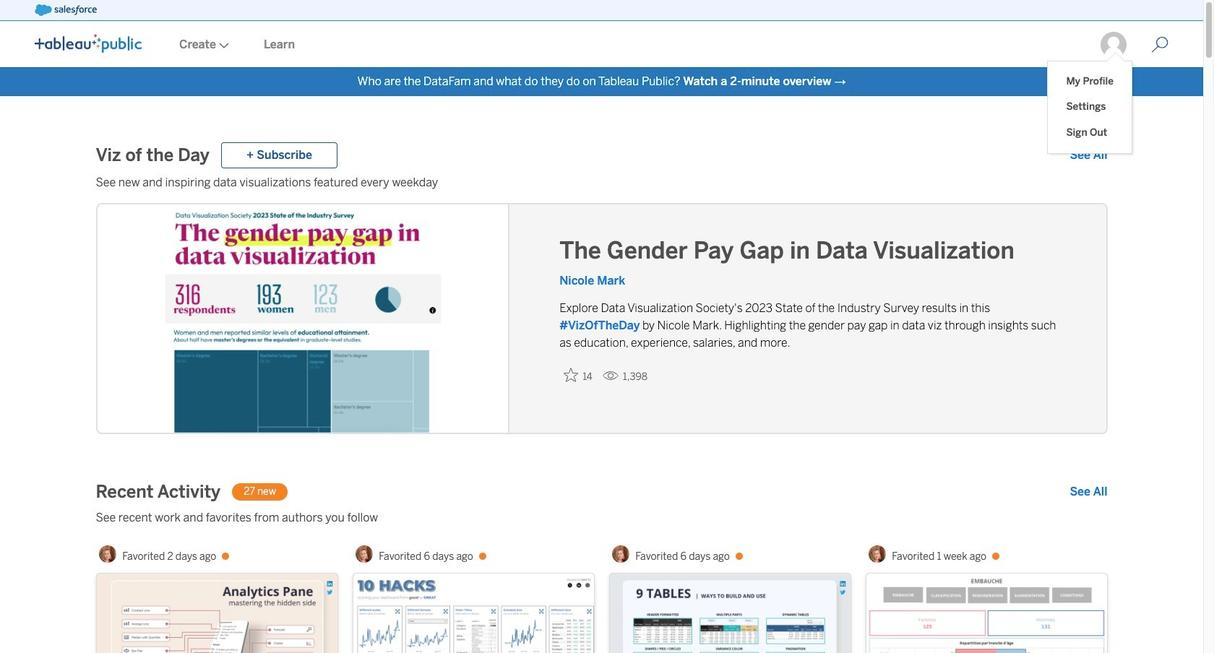 Task type: vqa. For each thing, say whether or not it's contained in the screenshot.
WORKBOOK THUMBNAIL corresponding to 1st Angela Drucioc image
no



Task type: locate. For each thing, give the bounding box(es) containing it.
workbook thumbnail image
[[97, 574, 337, 653], [353, 574, 594, 653], [610, 574, 850, 653], [866, 574, 1107, 653]]

salesforce logo image
[[35, 4, 97, 16]]

0 horizontal spatial angela drucioc image
[[99, 546, 117, 563]]

workbook thumbnail image for third angela drucioc icon
[[610, 574, 850, 653]]

workbook thumbnail image for angela drucioc image
[[866, 574, 1107, 653]]

add favorite image
[[564, 368, 578, 382]]

logo image
[[35, 34, 142, 53]]

see all recent activity element
[[1070, 484, 1108, 501]]

2 workbook thumbnail image from the left
[[353, 574, 594, 653]]

go to search image
[[1134, 36, 1186, 53]]

see new and inspiring data visualizations featured every weekday element
[[96, 174, 1108, 192]]

1 horizontal spatial angela drucioc image
[[356, 546, 373, 563]]

1 workbook thumbnail image from the left
[[97, 574, 337, 653]]

4 workbook thumbnail image from the left
[[866, 574, 1107, 653]]

recent activity heading
[[96, 481, 221, 504]]

tara.schultz image
[[1099, 30, 1128, 59]]

2 horizontal spatial angela drucioc image
[[612, 546, 630, 563]]

viz of the day heading
[[96, 144, 210, 167]]

workbook thumbnail image for 2nd angela drucioc icon from the right
[[353, 574, 594, 653]]

see recent work and favorites from authors you follow element
[[96, 510, 1108, 527]]

angela drucioc image
[[99, 546, 117, 563], [356, 546, 373, 563], [612, 546, 630, 563]]

dialog
[[1048, 52, 1132, 153]]

Add Favorite button
[[560, 364, 597, 387]]

see all viz of the day element
[[1070, 147, 1108, 164]]

2 angela drucioc image from the left
[[356, 546, 373, 563]]

3 workbook thumbnail image from the left
[[610, 574, 850, 653]]



Task type: describe. For each thing, give the bounding box(es) containing it.
angela drucioc image
[[869, 546, 886, 563]]

3 angela drucioc image from the left
[[612, 546, 630, 563]]

list options menu
[[1048, 61, 1132, 153]]

tableau public viz of the day image
[[97, 205, 510, 436]]

workbook thumbnail image for 1st angela drucioc icon from left
[[97, 574, 337, 653]]

1 angela drucioc image from the left
[[99, 546, 117, 563]]



